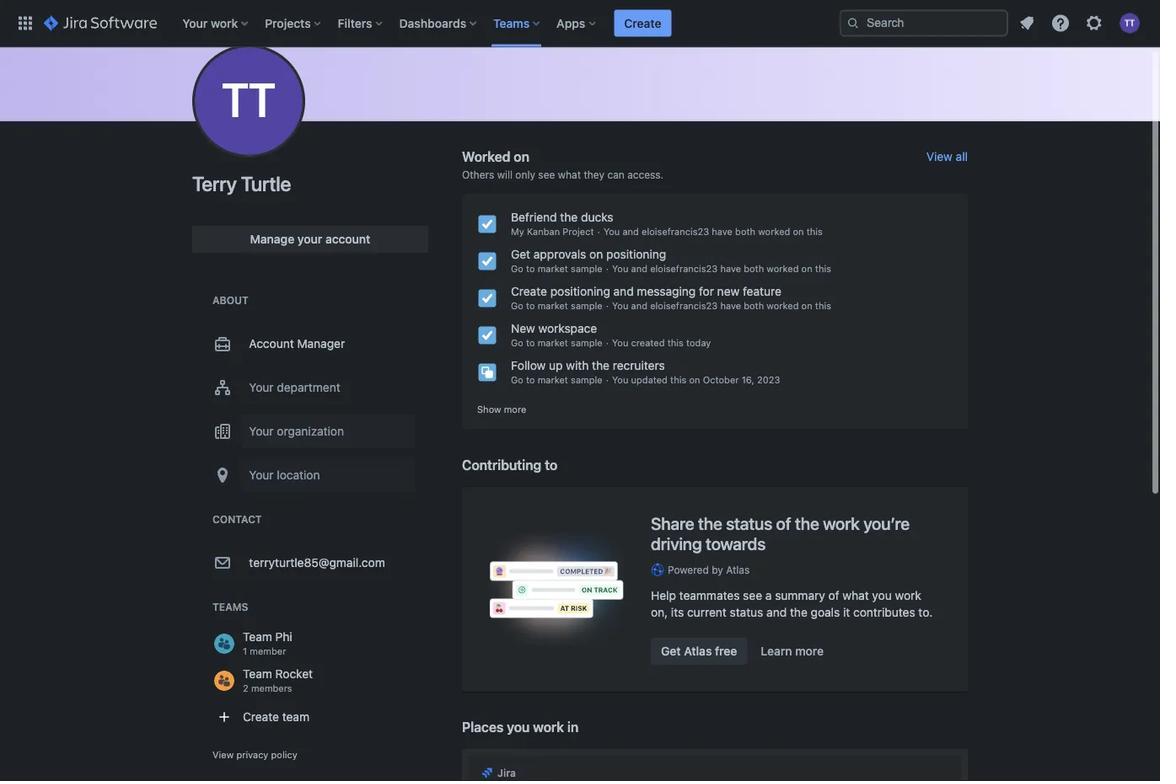 Task type: describe. For each thing, give the bounding box(es) containing it.
can
[[608, 169, 625, 180]]

0 vertical spatial worked
[[758, 226, 790, 237]]

0 horizontal spatial see
[[538, 169, 555, 180]]

create for create
[[624, 16, 662, 30]]

of inside share the status of the work you're driving towards
[[776, 514, 791, 534]]

your location
[[249, 468, 320, 482]]

messaging
[[637, 285, 696, 299]]

workspace
[[539, 322, 597, 336]]

market for workspace
[[538, 338, 568, 349]]

get for get approvals on positioning
[[511, 248, 531, 261]]

the up powered by atlas link
[[795, 514, 819, 534]]

manage your account
[[250, 232, 371, 246]]

account
[[325, 232, 371, 246]]

learn
[[761, 645, 792, 658]]

1
[[243, 646, 247, 657]]

access.
[[628, 169, 664, 180]]

worked for messaging
[[767, 301, 799, 312]]

ducks
[[581, 210, 614, 224]]

go for get approvals on positioning
[[511, 264, 524, 274]]

0 vertical spatial eloisefrancis23
[[642, 226, 709, 237]]

account
[[249, 337, 294, 351]]

2
[[243, 684, 249, 694]]

this for get approvals on positioning
[[815, 264, 832, 274]]

work inside help teammates see a summary of what you work on, its current status and the goals it contributes to.
[[895, 589, 922, 603]]

will
[[497, 169, 513, 180]]

you for and
[[612, 301, 629, 312]]

terryturtle85@gmail.com
[[249, 556, 385, 570]]

0 vertical spatial you and eloisefrancis23 have both worked on this
[[604, 226, 823, 237]]

in
[[567, 720, 579, 736]]

places you work in
[[462, 720, 579, 736]]

contributing to
[[462, 457, 558, 473]]

you're
[[864, 514, 910, 534]]

contributing
[[462, 457, 542, 473]]

your profile and settings image
[[1120, 13, 1140, 33]]

team for team rocket
[[243, 667, 272, 681]]

create team button
[[213, 702, 408, 735]]

you updated this on october 16, 2023
[[612, 375, 780, 386]]

team phi 1 member
[[243, 630, 292, 657]]

you for on
[[612, 264, 629, 274]]

0 horizontal spatial what
[[558, 169, 581, 180]]

places
[[462, 720, 504, 736]]

learn more button
[[751, 638, 834, 665]]

privacy
[[236, 750, 268, 761]]

to for get
[[526, 264, 535, 274]]

the inside help teammates see a summary of what you work on, its current status and the goals it contributes to.
[[790, 606, 808, 620]]

to for create
[[526, 301, 535, 312]]

by
[[712, 564, 723, 576]]

feature
[[743, 285, 782, 299]]

your for your department
[[249, 381, 274, 395]]

view all link
[[927, 150, 968, 164]]

help image
[[1051, 13, 1071, 33]]

go for follow up with the recruiters
[[511, 375, 524, 386]]

location
[[277, 468, 320, 482]]

eloisefrancis23 for positioning
[[650, 264, 718, 274]]

your work
[[182, 16, 238, 30]]

you left the created
[[612, 338, 629, 349]]

both for messaging
[[744, 301, 764, 312]]

follow
[[511, 359, 546, 373]]

turtle
[[241, 172, 291, 196]]

atlas inside button
[[684, 645, 712, 658]]

phi
[[275, 630, 292, 644]]

towards
[[706, 534, 766, 554]]

team
[[282, 710, 310, 724]]

october
[[703, 375, 739, 386]]

what inside help teammates see a summary of what you work on, its current status and the goals it contributes to.
[[843, 589, 869, 603]]

go to market sample for positioning
[[511, 301, 603, 312]]

primary element
[[10, 0, 840, 47]]

you for ducks
[[604, 226, 620, 237]]

terry turtle
[[192, 172, 291, 196]]

1 vertical spatial teams
[[213, 601, 248, 613]]

team for team phi
[[243, 630, 272, 644]]

create positioning and messaging for new feature
[[511, 285, 782, 299]]

policy
[[271, 750, 297, 761]]

help
[[651, 589, 676, 603]]

0 horizontal spatial you
[[507, 720, 530, 736]]

organization
[[277, 425, 344, 439]]

free
[[715, 645, 737, 658]]

befriend the ducks
[[511, 210, 614, 224]]

3 sample from the top
[[571, 338, 603, 349]]

0 vertical spatial both
[[735, 226, 756, 237]]

more for show more
[[504, 404, 527, 415]]

its
[[671, 606, 684, 620]]

create for create team
[[243, 710, 279, 724]]

updated
[[631, 375, 668, 386]]

my
[[511, 226, 524, 237]]

dashboards button
[[394, 10, 483, 37]]

created
[[631, 338, 665, 349]]

your organization
[[249, 425, 344, 439]]

have for messaging
[[721, 301, 741, 312]]

get atlas free button
[[651, 638, 748, 665]]

create for create positioning and messaging for new feature
[[511, 285, 547, 299]]

you and eloisefrancis23 have both worked on this for positioning
[[612, 264, 832, 274]]

to.
[[919, 606, 933, 620]]

and for on
[[631, 264, 648, 274]]

powered by atlas link
[[651, 563, 941, 578]]

new
[[511, 322, 535, 336]]

and for and
[[631, 301, 648, 312]]

new workspace
[[511, 322, 597, 336]]

create button
[[614, 10, 672, 37]]

status inside share the status of the work you're driving towards
[[726, 514, 772, 534]]

see inside help teammates see a summary of what you work on, its current status and the goals it contributes to.
[[743, 589, 762, 603]]

to right contributing
[[545, 457, 558, 473]]

get atlas free
[[661, 645, 737, 658]]

driving
[[651, 534, 702, 554]]

only
[[516, 169, 535, 180]]

manage your account link
[[192, 226, 428, 253]]

go to market sample for approvals
[[511, 264, 603, 274]]

others
[[462, 169, 494, 180]]

sample for and
[[571, 301, 603, 312]]

this for befriend the ducks
[[807, 226, 823, 237]]

show
[[477, 404, 501, 415]]

the up towards
[[698, 514, 722, 534]]

to for follow
[[526, 375, 535, 386]]

go for new workspace
[[511, 338, 524, 349]]

work inside dropdown button
[[211, 16, 238, 30]]

status inside help teammates see a summary of what you work on, its current status and the goals it contributes to.
[[730, 606, 763, 620]]

settings image
[[1084, 13, 1105, 33]]

goals
[[811, 606, 840, 620]]

befriend
[[511, 210, 557, 224]]

sample for with
[[571, 375, 603, 386]]

powered by atlas
[[668, 564, 750, 576]]

teammates
[[679, 589, 740, 603]]

0 vertical spatial atlas
[[726, 564, 750, 576]]

go for create positioning and messaging for new feature
[[511, 301, 524, 312]]

more for learn more
[[795, 645, 824, 658]]

powered
[[668, 564, 709, 576]]

this for create positioning and messaging for new feature
[[815, 301, 832, 312]]

to for new
[[526, 338, 535, 349]]

new
[[717, 285, 740, 299]]

show more
[[477, 404, 527, 415]]



Task type: locate. For each thing, give the bounding box(es) containing it.
1 horizontal spatial get
[[661, 645, 681, 658]]

apps
[[557, 16, 586, 30]]

approvals
[[534, 248, 586, 261]]

view for view all
[[927, 150, 953, 164]]

eloisefrancis23 for messaging
[[650, 301, 718, 312]]

your for your organization
[[249, 425, 274, 439]]

0 vertical spatial what
[[558, 169, 581, 180]]

your for your location
[[249, 468, 274, 482]]

create up new
[[511, 285, 547, 299]]

1 vertical spatial create
[[511, 285, 547, 299]]

teams left apps
[[493, 16, 530, 30]]

your inside 'your work' dropdown button
[[182, 16, 208, 30]]

get down my
[[511, 248, 531, 261]]

terry
[[192, 172, 237, 196]]

positioning down get approvals on positioning
[[550, 285, 610, 299]]

to down new
[[526, 338, 535, 349]]

atlas right by
[[726, 564, 750, 576]]

dashboards
[[399, 16, 466, 30]]

work inside share the status of the work you're driving towards
[[823, 514, 860, 534]]

create down members
[[243, 710, 279, 724]]

both
[[735, 226, 756, 237], [744, 264, 764, 274], [744, 301, 764, 312]]

0 vertical spatial status
[[726, 514, 772, 534]]

2 vertical spatial eloisefrancis23
[[650, 301, 718, 312]]

to down follow
[[526, 375, 535, 386]]

and
[[623, 226, 639, 237], [631, 264, 648, 274], [614, 285, 634, 299], [631, 301, 648, 312], [767, 606, 787, 620]]

1 horizontal spatial of
[[829, 589, 840, 603]]

both for positioning
[[744, 264, 764, 274]]

worked
[[758, 226, 790, 237], [767, 264, 799, 274], [767, 301, 799, 312]]

and up get approvals on positioning
[[623, 226, 639, 237]]

team
[[243, 630, 272, 644], [243, 667, 272, 681]]

market up new workspace
[[538, 301, 568, 312]]

apps button
[[552, 10, 602, 37]]

market for up
[[538, 375, 568, 386]]

see right "only"
[[538, 169, 555, 180]]

2 go to market sample from the top
[[511, 301, 603, 312]]

1 market from the top
[[538, 264, 568, 274]]

1 vertical spatial of
[[829, 589, 840, 603]]

summary
[[775, 589, 825, 603]]

projects
[[265, 16, 311, 30]]

view for view privacy policy
[[213, 750, 234, 761]]

go to market sample down approvals
[[511, 264, 603, 274]]

all
[[956, 150, 968, 164]]

filters
[[338, 16, 372, 30]]

they
[[584, 169, 605, 180]]

others will only see what they can access.
[[462, 169, 664, 180]]

go up new
[[511, 301, 524, 312]]

1 horizontal spatial more
[[795, 645, 824, 658]]

0 vertical spatial team
[[243, 630, 272, 644]]

get approvals on positioning
[[511, 248, 666, 261]]

0 vertical spatial view
[[927, 150, 953, 164]]

1 vertical spatial you
[[507, 720, 530, 736]]

go to market sample down up
[[511, 375, 603, 386]]

2 sample from the top
[[571, 301, 603, 312]]

0 vertical spatial of
[[776, 514, 791, 534]]

3 market from the top
[[538, 338, 568, 349]]

worked on
[[462, 149, 530, 165]]

market down new workspace
[[538, 338, 568, 349]]

view
[[927, 150, 953, 164], [213, 750, 234, 761]]

team inside team rocket 2 members
[[243, 667, 272, 681]]

you down ducks
[[604, 226, 620, 237]]

3 go from the top
[[511, 338, 524, 349]]

the up project
[[560, 210, 578, 224]]

0 vertical spatial positioning
[[606, 248, 666, 261]]

1 vertical spatial you and eloisefrancis23 have both worked on this
[[612, 264, 832, 274]]

0 horizontal spatial teams
[[213, 601, 248, 613]]

work left in
[[533, 720, 564, 736]]

0 horizontal spatial create
[[243, 710, 279, 724]]

0 vertical spatial more
[[504, 404, 527, 415]]

what left they
[[558, 169, 581, 180]]

1 horizontal spatial teams
[[493, 16, 530, 30]]

0 vertical spatial have
[[712, 226, 733, 237]]

you
[[604, 226, 620, 237], [612, 264, 629, 274], [612, 301, 629, 312], [612, 338, 629, 349], [612, 375, 629, 386]]

0 vertical spatial get
[[511, 248, 531, 261]]

projects button
[[260, 10, 328, 37]]

16,
[[742, 375, 755, 386]]

go down my
[[511, 264, 524, 274]]

jira
[[498, 767, 516, 779]]

for
[[699, 285, 714, 299]]

atlas image
[[651, 564, 665, 577]]

see left the a
[[743, 589, 762, 603]]

0 horizontal spatial of
[[776, 514, 791, 534]]

current
[[687, 606, 727, 620]]

appswitcher icon image
[[15, 13, 35, 33]]

go to market sample for up
[[511, 375, 603, 386]]

you created this today
[[612, 338, 711, 349]]

get for get atlas free
[[661, 645, 681, 658]]

you down recruiters
[[612, 375, 629, 386]]

market down approvals
[[538, 264, 568, 274]]

0 vertical spatial see
[[538, 169, 555, 180]]

1 vertical spatial more
[[795, 645, 824, 658]]

and down the a
[[767, 606, 787, 620]]

more inside button
[[795, 645, 824, 658]]

to down approvals
[[526, 264, 535, 274]]

team up 2
[[243, 667, 272, 681]]

0 horizontal spatial atlas
[[684, 645, 712, 658]]

have for positioning
[[721, 264, 741, 274]]

1 go to market sample from the top
[[511, 264, 603, 274]]

to up new
[[526, 301, 535, 312]]

learn more
[[761, 645, 824, 658]]

team up member
[[243, 630, 272, 644]]

and inside help teammates see a summary of what you work on, its current status and the goals it contributes to.
[[767, 606, 787, 620]]

this
[[807, 226, 823, 237], [815, 264, 832, 274], [815, 301, 832, 312], [668, 338, 684, 349], [670, 375, 687, 386]]

1 vertical spatial get
[[661, 645, 681, 658]]

1 vertical spatial status
[[730, 606, 763, 620]]

create team image
[[218, 711, 231, 724]]

go to market sample up new workspace
[[511, 301, 603, 312]]

1 horizontal spatial you
[[872, 589, 892, 603]]

of up goals
[[829, 589, 840, 603]]

4 market from the top
[[538, 375, 568, 386]]

show more link
[[477, 403, 527, 416]]

work
[[211, 16, 238, 30], [823, 514, 860, 534], [895, 589, 922, 603], [533, 720, 564, 736]]

1 go from the top
[[511, 264, 524, 274]]

3 go to market sample from the top
[[511, 338, 603, 349]]

up
[[549, 359, 563, 373]]

1 vertical spatial see
[[743, 589, 762, 603]]

go to market sample down new workspace
[[511, 338, 603, 349]]

sample
[[571, 264, 603, 274], [571, 301, 603, 312], [571, 338, 603, 349], [571, 375, 603, 386]]

1 horizontal spatial see
[[743, 589, 762, 603]]

2 team from the top
[[243, 667, 272, 681]]

teams up 1
[[213, 601, 248, 613]]

2 vertical spatial have
[[721, 301, 741, 312]]

and left messaging
[[614, 285, 634, 299]]

the down "summary"
[[790, 606, 808, 620]]

member
[[250, 646, 286, 657]]

Search field
[[840, 10, 1009, 37]]

account manager
[[249, 337, 345, 351]]

work left 'projects'
[[211, 16, 238, 30]]

1 vertical spatial atlas
[[684, 645, 712, 658]]

positioning up create positioning and messaging for new feature
[[606, 248, 666, 261]]

and for ducks
[[623, 226, 639, 237]]

recruiters
[[613, 359, 665, 373]]

market for approvals
[[538, 264, 568, 274]]

create inside primary element
[[624, 16, 662, 30]]

4 sample from the top
[[571, 375, 603, 386]]

1 vertical spatial eloisefrancis23
[[650, 264, 718, 274]]

banner
[[0, 0, 1160, 47]]

it
[[843, 606, 850, 620]]

follow up with the recruiters
[[511, 359, 665, 373]]

create right apps popup button
[[624, 16, 662, 30]]

and down create positioning and messaging for new feature
[[631, 301, 648, 312]]

filters button
[[333, 10, 389, 37]]

you and eloisefrancis23 have both worked on this for messaging
[[612, 301, 832, 312]]

with
[[566, 359, 589, 373]]

rocket
[[275, 667, 313, 681]]

your
[[298, 232, 322, 246]]

1 vertical spatial what
[[843, 589, 869, 603]]

1 vertical spatial worked
[[767, 264, 799, 274]]

your work button
[[177, 10, 255, 37]]

sample down follow up with the recruiters
[[571, 375, 603, 386]]

2 vertical spatial create
[[243, 710, 279, 724]]

go down new
[[511, 338, 524, 349]]

sample up follow up with the recruiters
[[571, 338, 603, 349]]

1 sample from the top
[[571, 264, 603, 274]]

team rocket 2 members
[[243, 667, 313, 694]]

more right show
[[504, 404, 527, 415]]

kanban
[[527, 226, 560, 237]]

2 market from the top
[[538, 301, 568, 312]]

work left you're
[[823, 514, 860, 534]]

1 vertical spatial both
[[744, 264, 764, 274]]

view privacy policy link
[[213, 750, 297, 761]]

your for your work
[[182, 16, 208, 30]]

get down its
[[661, 645, 681, 658]]

see
[[538, 169, 555, 180], [743, 589, 762, 603]]

profile image actions image
[[239, 91, 259, 111]]

atlas left free
[[684, 645, 712, 658]]

0 vertical spatial you
[[872, 589, 892, 603]]

work up to.
[[895, 589, 922, 603]]

my kanban project
[[511, 226, 594, 237]]

4 go to market sample from the top
[[511, 375, 603, 386]]

get
[[511, 248, 531, 261], [661, 645, 681, 658]]

2 vertical spatial you and eloisefrancis23 have both worked on this
[[612, 301, 832, 312]]

team inside team phi 1 member
[[243, 630, 272, 644]]

help teammates see a summary of what you work on, its current status and the goals it contributes to.
[[651, 589, 933, 620]]

go to market sample for workspace
[[511, 338, 603, 349]]

sample up workspace
[[571, 301, 603, 312]]

1 team from the top
[[243, 630, 272, 644]]

you up create positioning and messaging for new feature
[[612, 264, 629, 274]]

status up towards
[[726, 514, 772, 534]]

you and eloisefrancis23 have both worked on this up for
[[604, 226, 823, 237]]

market
[[538, 264, 568, 274], [538, 301, 568, 312], [538, 338, 568, 349], [538, 375, 568, 386]]

0 horizontal spatial more
[[504, 404, 527, 415]]

2 horizontal spatial create
[[624, 16, 662, 30]]

0 horizontal spatial get
[[511, 248, 531, 261]]

1 vertical spatial team
[[243, 667, 272, 681]]

1 horizontal spatial create
[[511, 285, 547, 299]]

1 vertical spatial positioning
[[550, 285, 610, 299]]

your
[[182, 16, 208, 30], [249, 381, 274, 395], [249, 425, 274, 439], [249, 468, 274, 482]]

positioning
[[606, 248, 666, 261], [550, 285, 610, 299]]

of inside help teammates see a summary of what you work on, its current status and the goals it contributes to.
[[829, 589, 840, 603]]

0 vertical spatial create
[[624, 16, 662, 30]]

a
[[766, 589, 772, 603]]

jira software image
[[44, 13, 157, 33], [44, 13, 157, 33]]

share
[[651, 514, 694, 534]]

jira image
[[481, 766, 494, 780], [481, 766, 494, 780]]

your department
[[249, 381, 340, 395]]

market down up
[[538, 375, 568, 386]]

and up create positioning and messaging for new feature
[[631, 264, 648, 274]]

0 horizontal spatial view
[[213, 750, 234, 761]]

you and eloisefrancis23 have both worked on this down new
[[612, 301, 832, 312]]

1 horizontal spatial what
[[843, 589, 869, 603]]

sample for on
[[571, 264, 603, 274]]

1 vertical spatial have
[[721, 264, 741, 274]]

banner containing your work
[[0, 0, 1160, 47]]

4 go from the top
[[511, 375, 524, 386]]

market for positioning
[[538, 301, 568, 312]]

what up it
[[843, 589, 869, 603]]

status right current
[[730, 606, 763, 620]]

you and eloisefrancis23 have both worked on this
[[604, 226, 823, 237], [612, 264, 832, 274], [612, 301, 832, 312]]

you right places
[[507, 720, 530, 736]]

you up 'contributes'
[[872, 589, 892, 603]]

of up powered by atlas link
[[776, 514, 791, 534]]

1 vertical spatial view
[[213, 750, 234, 761]]

to
[[526, 264, 535, 274], [526, 301, 535, 312], [526, 338, 535, 349], [526, 375, 535, 386], [545, 457, 558, 473]]

2 vertical spatial both
[[744, 301, 764, 312]]

2 go from the top
[[511, 301, 524, 312]]

go down follow
[[511, 375, 524, 386]]

1 horizontal spatial atlas
[[726, 564, 750, 576]]

about
[[213, 294, 249, 306]]

view left "privacy" in the left of the page
[[213, 750, 234, 761]]

teams button
[[488, 10, 547, 37]]

contributes
[[853, 606, 916, 620]]

create
[[624, 16, 662, 30], [511, 285, 547, 299], [243, 710, 279, 724]]

worked for positioning
[[767, 264, 799, 274]]

you and eloisefrancis23 have both worked on this up new
[[612, 264, 832, 274]]

today
[[686, 338, 711, 349]]

notifications image
[[1017, 13, 1037, 33]]

more right learn
[[795, 645, 824, 658]]

you inside help teammates see a summary of what you work on, its current status and the goals it contributes to.
[[872, 589, 892, 603]]

manage
[[250, 232, 295, 246]]

1 horizontal spatial view
[[927, 150, 953, 164]]

atlas
[[726, 564, 750, 576], [684, 645, 712, 658]]

the right with
[[592, 359, 610, 373]]

teams inside teams "popup button"
[[493, 16, 530, 30]]

get inside button
[[661, 645, 681, 658]]

view all
[[927, 150, 968, 164]]

contact
[[213, 514, 262, 525]]

search image
[[847, 16, 860, 30]]

manager
[[297, 337, 345, 351]]

create team
[[243, 710, 310, 724]]

sample down get approvals on positioning
[[571, 264, 603, 274]]

0 vertical spatial teams
[[493, 16, 530, 30]]

view left all
[[927, 150, 953, 164]]

2 vertical spatial worked
[[767, 301, 799, 312]]

you down create positioning and messaging for new feature
[[612, 301, 629, 312]]

members
[[251, 684, 292, 694]]



Task type: vqa. For each thing, say whether or not it's contained in the screenshot.
goals.
no



